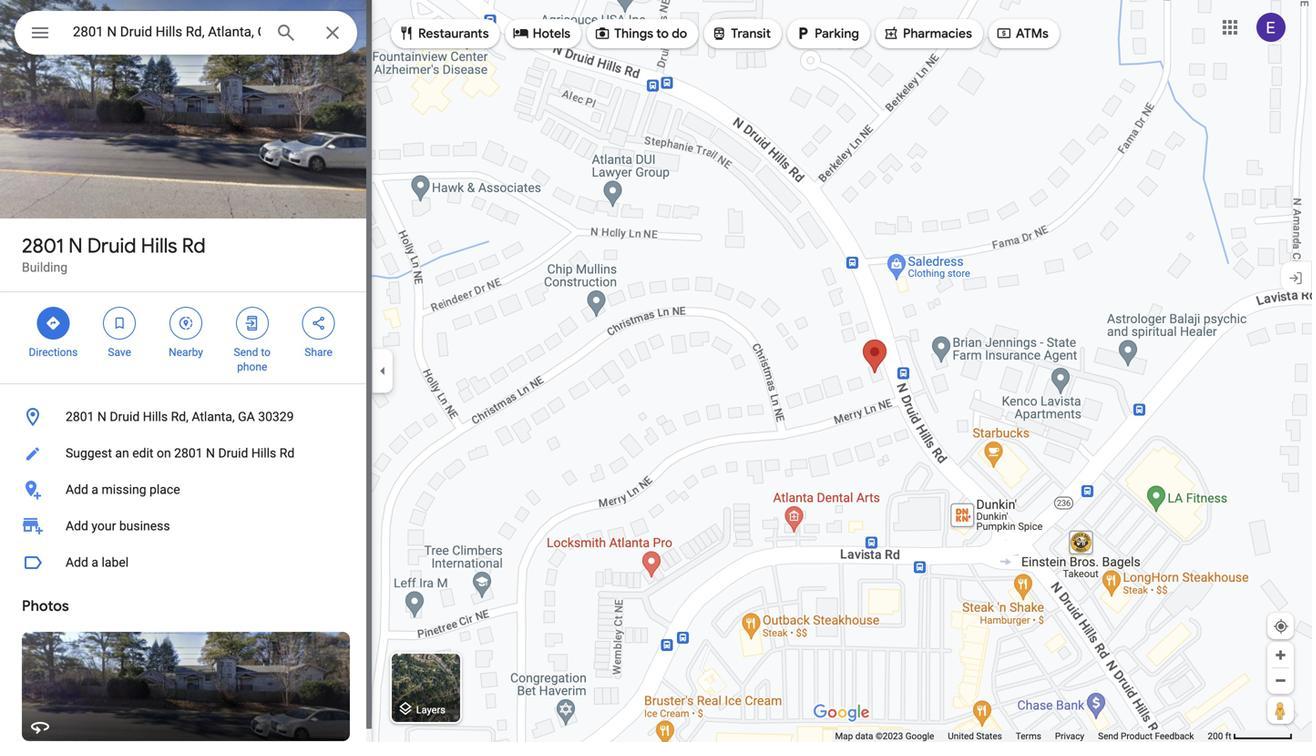 Task type: vqa. For each thing, say whether or not it's contained in the screenshot.
topmost to
yes



Task type: locate. For each thing, give the bounding box(es) containing it.
0 horizontal spatial 2801
[[22, 233, 64, 259]]

2801 right on
[[174, 446, 203, 461]]

1 vertical spatial rd
[[280, 446, 295, 461]]

 restaurants
[[398, 23, 489, 43]]

0 vertical spatial send
[[234, 346, 258, 359]]

google maps element
[[0, 0, 1312, 743]]

1 vertical spatial to
[[261, 346, 271, 359]]

send
[[234, 346, 258, 359], [1098, 731, 1119, 742]]

google account: eesa khan  
(eesa.khan@adept.ai) image
[[1257, 13, 1286, 42]]

0 vertical spatial druid
[[87, 233, 136, 259]]

2801
[[22, 233, 64, 259], [66, 410, 94, 425], [174, 446, 203, 461]]

2801 for rd,
[[66, 410, 94, 425]]

200 ft button
[[1208, 731, 1293, 742]]

collapse side panel image
[[373, 361, 393, 381]]

hills
[[141, 233, 177, 259], [143, 410, 168, 425], [251, 446, 276, 461]]

2801 up the suggest
[[66, 410, 94, 425]]

1 horizontal spatial n
[[97, 410, 107, 425]]

hills for rd,
[[143, 410, 168, 425]]

0 vertical spatial hills
[[141, 233, 177, 259]]

add left label
[[66, 556, 88, 571]]

1 vertical spatial hills
[[143, 410, 168, 425]]

parking
[[815, 26, 859, 42]]

a for label
[[91, 556, 98, 571]]

restaurants
[[418, 26, 489, 42]]

2801 inside 2801 n druid hills rd building
[[22, 233, 64, 259]]

2 vertical spatial n
[[206, 446, 215, 461]]

2801 inside "button"
[[66, 410, 94, 425]]

2 a from the top
[[91, 556, 98, 571]]

1 vertical spatial add
[[66, 519, 88, 534]]

add your business
[[66, 519, 170, 534]]

None field
[[73, 21, 261, 43]]

2801 for rd
[[22, 233, 64, 259]]

to left do at the right
[[656, 26, 669, 42]]

n inside "button"
[[97, 410, 107, 425]]

0 vertical spatial add
[[66, 483, 88, 498]]

0 horizontal spatial to
[[261, 346, 271, 359]]

1 vertical spatial n
[[97, 410, 107, 425]]

hills inside 2801 n druid hills rd building
[[141, 233, 177, 259]]

0 vertical spatial rd
[[182, 233, 206, 259]]

map
[[835, 731, 853, 742]]

1 a from the top
[[91, 483, 98, 498]]

0 vertical spatial n
[[68, 233, 83, 259]]


[[244, 314, 260, 334]]

product
[[1121, 731, 1153, 742]]

1 add from the top
[[66, 483, 88, 498]]

send for send to phone
[[234, 346, 258, 359]]

druid inside 2801 n druid hills rd, atlanta, ga 30329 "button"
[[110, 410, 140, 425]]

a left the missing
[[91, 483, 98, 498]]

add down the suggest
[[66, 483, 88, 498]]

suggest an edit on 2801 n druid hills rd
[[66, 446, 295, 461]]

your
[[91, 519, 116, 534]]

1 vertical spatial send
[[1098, 731, 1119, 742]]

0 vertical spatial 2801
[[22, 233, 64, 259]]

add a label button
[[0, 545, 372, 581]]

1 vertical spatial 2801
[[66, 410, 94, 425]]

show street view coverage image
[[1268, 697, 1294, 725]]

0 horizontal spatial send
[[234, 346, 258, 359]]

rd up 
[[182, 233, 206, 259]]

hills inside suggest an edit on 2801 n druid hills rd button
[[251, 446, 276, 461]]

1 vertical spatial a
[[91, 556, 98, 571]]

add a missing place button
[[0, 472, 372, 509]]

 parking
[[795, 23, 859, 43]]

druid
[[87, 233, 136, 259], [110, 410, 140, 425], [218, 446, 248, 461]]

1 horizontal spatial 2801
[[66, 410, 94, 425]]

add
[[66, 483, 88, 498], [66, 519, 88, 534], [66, 556, 88, 571]]

3 add from the top
[[66, 556, 88, 571]]

rd down 30329
[[280, 446, 295, 461]]

n inside 2801 n druid hills rd building
[[68, 233, 83, 259]]

2 add from the top
[[66, 519, 88, 534]]

 things to do
[[594, 23, 687, 43]]

2801 up building
[[22, 233, 64, 259]]

2801 N Druid Hills Rd, Atlanta, GA 30329 field
[[15, 11, 357, 55]]

to up phone
[[261, 346, 271, 359]]

2 vertical spatial hills
[[251, 446, 276, 461]]

privacy button
[[1055, 731, 1085, 743]]

2801 n druid hills rd, atlanta, ga 30329
[[66, 410, 294, 425]]

n inside button
[[206, 446, 215, 461]]

building
[[22, 260, 68, 275]]

data
[[856, 731, 874, 742]]

200
[[1208, 731, 1223, 742]]

1 vertical spatial druid
[[110, 410, 140, 425]]

2 vertical spatial add
[[66, 556, 88, 571]]

2 horizontal spatial 2801
[[174, 446, 203, 461]]

things
[[614, 26, 654, 42]]

hills inside 2801 n druid hills rd, atlanta, ga 30329 "button"
[[143, 410, 168, 425]]

an
[[115, 446, 129, 461]]

actions for 2801 n druid hills rd region
[[0, 293, 372, 384]]

feedback
[[1155, 731, 1194, 742]]

rd,
[[171, 410, 189, 425]]

save
[[108, 346, 131, 359]]


[[29, 20, 51, 46]]

layers
[[416, 705, 446, 716]]

druid up an
[[110, 410, 140, 425]]


[[310, 314, 327, 334]]

to
[[656, 26, 669, 42], [261, 346, 271, 359]]


[[398, 23, 415, 43]]

1 horizontal spatial send
[[1098, 731, 1119, 742]]

a left label
[[91, 556, 98, 571]]

druid inside 2801 n druid hills rd building
[[87, 233, 136, 259]]

footer
[[835, 731, 1208, 743]]

1 horizontal spatial to
[[656, 26, 669, 42]]

0 vertical spatial a
[[91, 483, 98, 498]]

add left your
[[66, 519, 88, 534]]

to inside send to phone
[[261, 346, 271, 359]]

 transit
[[711, 23, 771, 43]]

2 horizontal spatial n
[[206, 446, 215, 461]]

2801 n druid hills rd building
[[22, 233, 206, 275]]

rd
[[182, 233, 206, 259], [280, 446, 295, 461]]

send inside button
[[1098, 731, 1119, 742]]

terms button
[[1016, 731, 1042, 743]]

 search field
[[15, 11, 357, 58]]

2 vertical spatial 2801
[[174, 446, 203, 461]]

2 vertical spatial druid
[[218, 446, 248, 461]]

send up phone
[[234, 346, 258, 359]]

hills for rd
[[141, 233, 177, 259]]

0 horizontal spatial rd
[[182, 233, 206, 259]]

druid up 
[[87, 233, 136, 259]]


[[711, 23, 728, 43]]

footer containing map data ©2023 google
[[835, 731, 1208, 743]]

druid down the ga
[[218, 446, 248, 461]]

map data ©2023 google
[[835, 731, 934, 742]]

1 horizontal spatial rd
[[280, 446, 295, 461]]

photos
[[22, 597, 69, 616]]

n
[[68, 233, 83, 259], [97, 410, 107, 425], [206, 446, 215, 461]]

directions
[[29, 346, 78, 359]]


[[594, 23, 611, 43]]

none field inside 2801 n druid hills rd, atlanta, ga 30329 field
[[73, 21, 261, 43]]

send left product
[[1098, 731, 1119, 742]]


[[996, 23, 1012, 43]]

label
[[102, 556, 129, 571]]

0 vertical spatial to
[[656, 26, 669, 42]]

a
[[91, 483, 98, 498], [91, 556, 98, 571]]

business
[[119, 519, 170, 534]]

united
[[948, 731, 974, 742]]

30329
[[258, 410, 294, 425]]


[[795, 23, 811, 43]]

send product feedback
[[1098, 731, 1194, 742]]


[[883, 23, 900, 43]]

2801 inside button
[[174, 446, 203, 461]]

send inside send to phone
[[234, 346, 258, 359]]

google
[[906, 731, 934, 742]]

0 horizontal spatial n
[[68, 233, 83, 259]]



Task type: describe. For each thing, give the bounding box(es) containing it.
 hotels
[[513, 23, 571, 43]]

hotels
[[533, 26, 571, 42]]

add a label
[[66, 556, 129, 571]]

do
[[672, 26, 687, 42]]

ga
[[238, 410, 255, 425]]

druid for rd
[[87, 233, 136, 259]]

add your business link
[[0, 509, 372, 545]]

n for rd
[[68, 233, 83, 259]]

states
[[976, 731, 1002, 742]]

200 ft
[[1208, 731, 1232, 742]]

 atms
[[996, 23, 1049, 43]]


[[45, 314, 61, 334]]

footer inside google maps element
[[835, 731, 1208, 743]]

send to phone
[[234, 346, 271, 374]]

on
[[157, 446, 171, 461]]

2801 n druid hills rd, atlanta, ga 30329 button
[[0, 399, 372, 436]]

send for send product feedback
[[1098, 731, 1119, 742]]

add a missing place
[[66, 483, 180, 498]]

 button
[[15, 11, 66, 58]]

rd inside 2801 n druid hills rd building
[[182, 233, 206, 259]]

united states
[[948, 731, 1002, 742]]

druid for rd,
[[110, 410, 140, 425]]

show your location image
[[1273, 619, 1290, 635]]

2801 n druid hills rd main content
[[0, 0, 372, 743]]

a for missing
[[91, 483, 98, 498]]

transit
[[731, 26, 771, 42]]

phone
[[237, 361, 267, 374]]


[[111, 314, 128, 334]]

zoom out image
[[1274, 674, 1288, 688]]

terms
[[1016, 731, 1042, 742]]

add for add a label
[[66, 556, 88, 571]]


[[513, 23, 529, 43]]

edit
[[132, 446, 154, 461]]

suggest
[[66, 446, 112, 461]]

 pharmacies
[[883, 23, 972, 43]]

rd inside button
[[280, 446, 295, 461]]

atms
[[1016, 26, 1049, 42]]

privacy
[[1055, 731, 1085, 742]]


[[178, 314, 194, 334]]

ft
[[1226, 731, 1232, 742]]

missing
[[102, 483, 146, 498]]

united states button
[[948, 731, 1002, 743]]

to inside  things to do
[[656, 26, 669, 42]]

atlanta,
[[192, 410, 235, 425]]

suggest an edit on 2801 n druid hills rd button
[[0, 436, 372, 472]]

place
[[149, 483, 180, 498]]

n for rd,
[[97, 410, 107, 425]]

nearby
[[169, 346, 203, 359]]

pharmacies
[[903, 26, 972, 42]]

druid inside suggest an edit on 2801 n druid hills rd button
[[218, 446, 248, 461]]

add for add a missing place
[[66, 483, 88, 498]]

©2023
[[876, 731, 903, 742]]

zoom in image
[[1274, 649, 1288, 663]]

send product feedback button
[[1098, 731, 1194, 743]]

add for add your business
[[66, 519, 88, 534]]

share
[[305, 346, 333, 359]]



